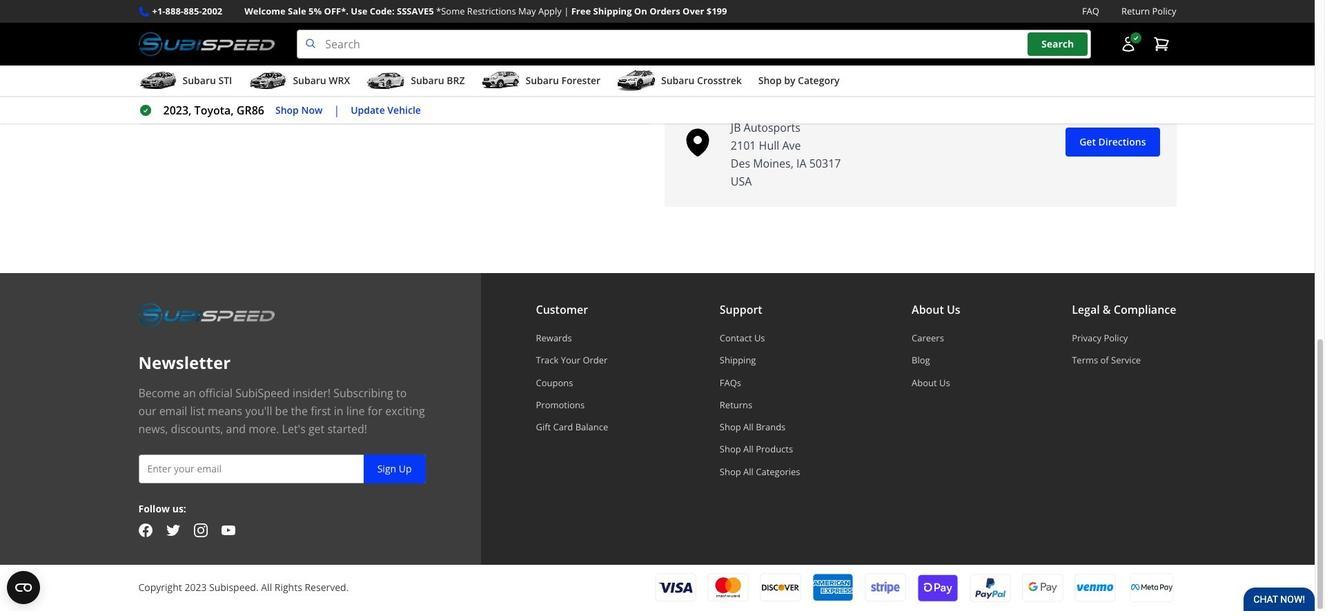 Task type: describe. For each thing, give the bounding box(es) containing it.
venmo image
[[1075, 574, 1116, 604]]

search input field
[[297, 30, 1091, 59]]

googlepay image
[[1022, 574, 1064, 604]]

a subaru crosstrek thumbnail image image
[[617, 71, 656, 91]]

shoppay image
[[917, 574, 959, 604]]

metapay image
[[1132, 585, 1173, 592]]

a subaru sti thumbnail image image
[[138, 71, 177, 91]]

stripe image
[[865, 574, 906, 603]]

2 subispeed logo image from the top
[[138, 301, 275, 330]]

visa image
[[655, 574, 696, 603]]

Enter your email text field
[[138, 455, 426, 484]]

Message text field
[[205, 0, 635, 65]]



Task type: vqa. For each thing, say whether or not it's contained in the screenshot.
#
no



Task type: locate. For each thing, give the bounding box(es) containing it.
subispeed logo image
[[138, 30, 275, 59], [138, 301, 275, 330]]

twitter logo image
[[166, 524, 180, 538]]

a subaru brz thumbnail image image
[[367, 71, 406, 91]]

a subaru wrx thumbnail image image
[[249, 71, 288, 91]]

instagram logo image
[[194, 524, 208, 538]]

amex image
[[812, 574, 854, 603]]

mastercard image
[[708, 574, 749, 603]]

facebook logo image
[[138, 524, 152, 538]]

1 subispeed logo image from the top
[[138, 30, 275, 59]]

0 vertical spatial subispeed logo image
[[138, 30, 275, 59]]

open widget image
[[7, 572, 40, 605]]

button image
[[1120, 36, 1137, 53]]

a subaru forester thumbnail image image
[[482, 71, 520, 91]]

paypal image
[[970, 574, 1011, 604]]

youtube logo image
[[221, 524, 235, 538]]

discover image
[[760, 574, 801, 603]]

1 vertical spatial subispeed logo image
[[138, 301, 275, 330]]



